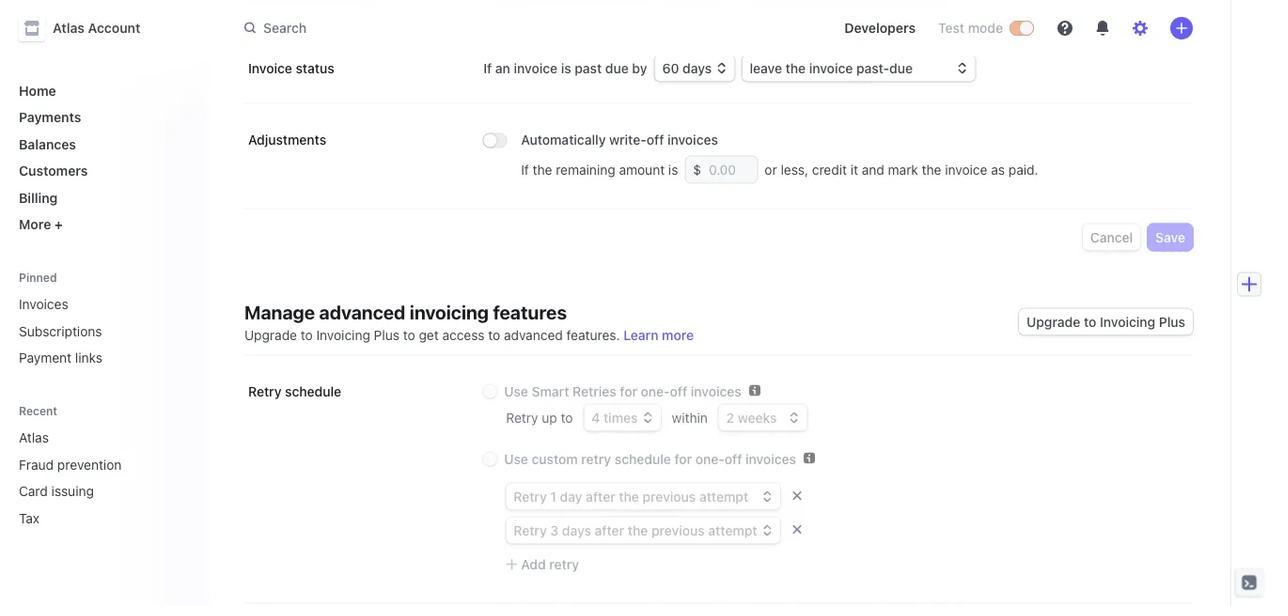 Task type: vqa. For each thing, say whether or not it's contained in the screenshot.
learn more link
yes



Task type: describe. For each thing, give the bounding box(es) containing it.
plus inside manage advanced invoicing features upgrade to invoicing plus to get access to advanced features. learn more
[[374, 327, 400, 343]]

0 vertical spatial for
[[620, 384, 637, 399]]

balances
[[19, 136, 76, 152]]

billing
[[19, 190, 58, 205]]

invoices link
[[11, 289, 192, 320]]

prevention
[[57, 457, 122, 473]]

upgrade to invoicing plus button
[[1019, 309, 1193, 335]]

0 vertical spatial retry
[[581, 451, 611, 467]]

add
[[521, 557, 546, 572]]

to inside button
[[1084, 314, 1097, 330]]

2 vertical spatial invoices
[[746, 451, 796, 467]]

+
[[54, 217, 63, 232]]

1 vertical spatial invoice
[[945, 162, 988, 177]]

pinned element
[[11, 289, 192, 373]]

account
[[88, 20, 140, 36]]

cancel
[[1091, 229, 1133, 245]]

atlas for atlas
[[19, 430, 49, 446]]

card issuing link
[[11, 476, 165, 507]]

plus inside button
[[1159, 314, 1186, 330]]

2 the from the left
[[922, 162, 942, 177]]

payment links
[[19, 350, 102, 366]]

features
[[493, 301, 567, 323]]

credit
[[812, 162, 847, 177]]

use custom retry schedule for one-off invoices
[[504, 451, 796, 467]]

write-
[[609, 132, 647, 147]]

to right up
[[561, 410, 573, 425]]

more
[[662, 327, 694, 343]]

test mode
[[938, 20, 1003, 36]]

automatically
[[521, 132, 606, 147]]

automatically write-off invoices
[[521, 132, 718, 147]]

1 horizontal spatial advanced
[[504, 327, 563, 343]]

learn more link
[[624, 326, 694, 345]]

1 horizontal spatial one-
[[696, 451, 725, 467]]

learn
[[624, 327, 659, 343]]

1 vertical spatial for
[[675, 451, 692, 467]]

mode
[[968, 20, 1003, 36]]

or
[[765, 162, 777, 177]]

billing link
[[11, 182, 192, 213]]

mark
[[888, 162, 919, 177]]

more
[[19, 217, 51, 232]]

features.
[[567, 327, 620, 343]]

manage advanced invoicing features upgrade to invoicing plus to get access to advanced features. learn more
[[244, 301, 694, 343]]

invoicing inside manage advanced invoicing features upgrade to invoicing plus to get access to advanced features. learn more
[[316, 327, 370, 343]]

an
[[495, 60, 511, 76]]

$ button
[[686, 157, 702, 183]]

manage
[[244, 301, 315, 323]]

invoice
[[248, 60, 292, 76]]

1 vertical spatial invoices
[[691, 384, 742, 399]]

remaining
[[556, 162, 616, 177]]

subscriptions link
[[11, 316, 192, 347]]

help image
[[1058, 21, 1073, 36]]

adjustments
[[248, 132, 326, 147]]

less,
[[781, 162, 809, 177]]

test
[[938, 20, 965, 36]]

up
[[542, 410, 557, 425]]

retry inside 'button'
[[549, 557, 579, 572]]

2 horizontal spatial off
[[725, 451, 742, 467]]

links
[[75, 350, 102, 366]]

add retry
[[521, 557, 579, 572]]

upgrade to invoicing plus
[[1027, 314, 1186, 330]]

atlas link
[[11, 423, 165, 453]]

invoicing
[[410, 301, 489, 323]]

fraud prevention
[[19, 457, 122, 473]]

if for if the remaining amount is
[[521, 162, 529, 177]]

access
[[442, 327, 485, 343]]

and
[[862, 162, 885, 177]]

paid.
[[1009, 162, 1039, 177]]

settings image
[[1133, 21, 1148, 36]]

retries
[[573, 384, 617, 399]]

it
[[851, 162, 859, 177]]

recent
[[19, 405, 57, 418]]

as
[[991, 162, 1005, 177]]

1 vertical spatial schedule
[[615, 451, 671, 467]]

to down manage
[[301, 327, 313, 343]]

1 horizontal spatial off
[[670, 384, 688, 399]]

recent element
[[0, 423, 207, 534]]

pinned
[[19, 271, 57, 284]]

fraud
[[19, 457, 54, 473]]

within
[[668, 410, 712, 425]]

to left get
[[403, 327, 415, 343]]



Task type: locate. For each thing, give the bounding box(es) containing it.
retry for retry up to
[[506, 410, 538, 425]]

invoicing inside button
[[1100, 314, 1156, 330]]

invoice right an
[[514, 60, 558, 76]]

upgrade inside manage advanced invoicing features upgrade to invoicing plus to get access to advanced features. learn more
[[244, 327, 297, 343]]

1 vertical spatial advanced
[[504, 327, 563, 343]]

use
[[504, 384, 528, 399], [504, 451, 528, 467]]

cancel button
[[1083, 224, 1141, 251]]

0 horizontal spatial plus
[[374, 327, 400, 343]]

use left smart
[[504, 384, 528, 399]]

plus left get
[[374, 327, 400, 343]]

is left past
[[561, 60, 571, 76]]

atlas for atlas account
[[53, 20, 85, 36]]

get
[[419, 327, 439, 343]]

tax
[[19, 511, 40, 526]]

customers
[[19, 163, 88, 179]]

payments link
[[11, 102, 192, 133]]

balances link
[[11, 129, 192, 159]]

advanced
[[319, 301, 406, 323], [504, 327, 563, 343]]

1 vertical spatial off
[[670, 384, 688, 399]]

to
[[1084, 314, 1097, 330], [301, 327, 313, 343], [403, 327, 415, 343], [488, 327, 500, 343], [561, 410, 573, 425]]

use left custom
[[504, 451, 528, 467]]

invoicing
[[1100, 314, 1156, 330], [316, 327, 370, 343]]

pinned navigation links element
[[11, 270, 192, 373]]

0 horizontal spatial off
[[647, 132, 664, 147]]

1 horizontal spatial retry
[[581, 451, 611, 467]]

if down automatically
[[521, 162, 529, 177]]

1 vertical spatial is
[[668, 162, 678, 177]]

atlas left account
[[53, 20, 85, 36]]

atlas inside 'link'
[[19, 430, 49, 446]]

tax link
[[11, 503, 165, 534]]

0 horizontal spatial schedule
[[285, 384, 341, 399]]

status
[[296, 60, 334, 76]]

1 vertical spatial retry
[[506, 410, 538, 425]]

1 vertical spatial retry
[[549, 557, 579, 572]]

retry
[[248, 384, 282, 399], [506, 410, 538, 425]]

0 horizontal spatial is
[[561, 60, 571, 76]]

home link
[[11, 75, 192, 106]]

0 vertical spatial invoice
[[514, 60, 558, 76]]

use for use smart retries for one-off invoices
[[504, 384, 528, 399]]

fraud prevention link
[[11, 449, 165, 480]]

to right access
[[488, 327, 500, 343]]

use smart retries for one-off invoices
[[504, 384, 742, 399]]

to down cancel button on the top of the page
[[1084, 314, 1097, 330]]

one- up within
[[641, 384, 670, 399]]

0 horizontal spatial upgrade
[[244, 327, 297, 343]]

0 vertical spatial schedule
[[285, 384, 341, 399]]

1 horizontal spatial plus
[[1159, 314, 1186, 330]]

atlas account button
[[19, 15, 159, 41]]

1 vertical spatial if
[[521, 162, 529, 177]]

1 horizontal spatial the
[[922, 162, 942, 177]]

1 the from the left
[[533, 162, 552, 177]]

upgrade
[[1027, 314, 1081, 330], [244, 327, 297, 343]]

1 horizontal spatial if
[[521, 162, 529, 177]]

notifications image
[[1095, 21, 1111, 36]]

retry right add
[[549, 557, 579, 572]]

atlas up the "fraud" at left
[[19, 430, 49, 446]]

retry schedule
[[248, 384, 341, 399]]

payment
[[19, 350, 72, 366]]

or less, credit it and mark the invoice as paid.
[[765, 162, 1039, 177]]

1 use from the top
[[504, 384, 528, 399]]

the right mark
[[922, 162, 942, 177]]

invoice status
[[248, 60, 334, 76]]

if
[[484, 60, 492, 76], [521, 162, 529, 177]]

amount
[[619, 162, 665, 177]]

smart
[[532, 384, 569, 399]]

Search text field
[[233, 11, 764, 45]]

2 vertical spatial off
[[725, 451, 742, 467]]

0 horizontal spatial invoicing
[[316, 327, 370, 343]]

0 horizontal spatial invoice
[[514, 60, 558, 76]]

issuing
[[51, 484, 94, 499]]

0 horizontal spatial the
[[533, 162, 552, 177]]

off
[[647, 132, 664, 147], [670, 384, 688, 399], [725, 451, 742, 467]]

invoices
[[668, 132, 718, 147], [691, 384, 742, 399], [746, 451, 796, 467]]

0 horizontal spatial atlas
[[19, 430, 49, 446]]

by
[[632, 60, 647, 76]]

advanced down features
[[504, 327, 563, 343]]

custom
[[532, 451, 578, 467]]

0 vertical spatial use
[[504, 384, 528, 399]]

atlas inside button
[[53, 20, 85, 36]]

schedule down within
[[615, 451, 671, 467]]

advanced right manage
[[319, 301, 406, 323]]

use for use custom retry schedule for one-off invoices
[[504, 451, 528, 467]]

add retry button
[[506, 555, 579, 574]]

invoice
[[514, 60, 558, 76], [945, 162, 988, 177]]

subscriptions
[[19, 323, 102, 339]]

1 vertical spatial use
[[504, 451, 528, 467]]

1 horizontal spatial retry
[[506, 410, 538, 425]]

save
[[1156, 229, 1186, 245]]

1 horizontal spatial upgrade
[[1027, 314, 1081, 330]]

1 horizontal spatial atlas
[[53, 20, 85, 36]]

payment links link
[[11, 343, 192, 373]]

customers link
[[11, 156, 192, 186]]

0 vertical spatial is
[[561, 60, 571, 76]]

retry right custom
[[581, 451, 611, 467]]

retry down manage
[[248, 384, 282, 399]]

1 horizontal spatial schedule
[[615, 451, 671, 467]]

due
[[605, 60, 629, 76]]

plus down the save button
[[1159, 314, 1186, 330]]

home
[[19, 83, 56, 98]]

upgrade inside button
[[1027, 314, 1081, 330]]

developers
[[845, 20, 916, 36]]

retry left up
[[506, 410, 538, 425]]

1 vertical spatial atlas
[[19, 430, 49, 446]]

retry for retry schedule
[[248, 384, 282, 399]]

invoicing up retry schedule
[[316, 327, 370, 343]]

0 horizontal spatial advanced
[[319, 301, 406, 323]]

Search search field
[[233, 11, 764, 45]]

is left $ button
[[668, 162, 678, 177]]

0 horizontal spatial retry
[[549, 557, 579, 572]]

0 vertical spatial off
[[647, 132, 664, 147]]

invoice left as
[[945, 162, 988, 177]]

invoices
[[19, 297, 68, 312]]

1 horizontal spatial invoicing
[[1100, 314, 1156, 330]]

for right retries
[[620, 384, 637, 399]]

0 vertical spatial one-
[[641, 384, 670, 399]]

0 vertical spatial invoices
[[668, 132, 718, 147]]

core navigation links element
[[11, 75, 192, 240]]

the
[[533, 162, 552, 177], [922, 162, 942, 177]]

card
[[19, 484, 48, 499]]

if the remaining amount is
[[521, 162, 678, 177]]

0 horizontal spatial for
[[620, 384, 637, 399]]

invoicing down cancel button on the top of the page
[[1100, 314, 1156, 330]]

one- down within
[[696, 451, 725, 467]]

schedule down manage
[[285, 384, 341, 399]]

payments
[[19, 110, 81, 125]]

1 vertical spatial one-
[[696, 451, 725, 467]]

0 vertical spatial atlas
[[53, 20, 85, 36]]

1 horizontal spatial for
[[675, 451, 692, 467]]

past
[[575, 60, 602, 76]]

0 horizontal spatial retry
[[248, 384, 282, 399]]

recent navigation links element
[[0, 403, 207, 534]]

if left an
[[484, 60, 492, 76]]

1 horizontal spatial is
[[668, 162, 678, 177]]

the down automatically
[[533, 162, 552, 177]]

is
[[561, 60, 571, 76], [668, 162, 678, 177]]

card issuing
[[19, 484, 94, 499]]

for down within
[[675, 451, 692, 467]]

0 vertical spatial retry
[[248, 384, 282, 399]]

developers link
[[837, 13, 923, 43]]

$
[[693, 162, 702, 177]]

retry up to
[[506, 410, 577, 425]]

None text field
[[702, 157, 757, 183]]

atlas account
[[53, 20, 140, 36]]

save button
[[1148, 224, 1193, 251]]

schedule
[[285, 384, 341, 399], [615, 451, 671, 467]]

2 use from the top
[[504, 451, 528, 467]]

search
[[263, 20, 307, 35]]

1 horizontal spatial invoice
[[945, 162, 988, 177]]

if an invoice is past due by
[[484, 60, 647, 76]]

more +
[[19, 217, 63, 232]]

if for if an invoice is past due by
[[484, 60, 492, 76]]

0 vertical spatial if
[[484, 60, 492, 76]]

0 horizontal spatial one-
[[641, 384, 670, 399]]

0 horizontal spatial if
[[484, 60, 492, 76]]

retry
[[581, 451, 611, 467], [549, 557, 579, 572]]

0 vertical spatial advanced
[[319, 301, 406, 323]]



